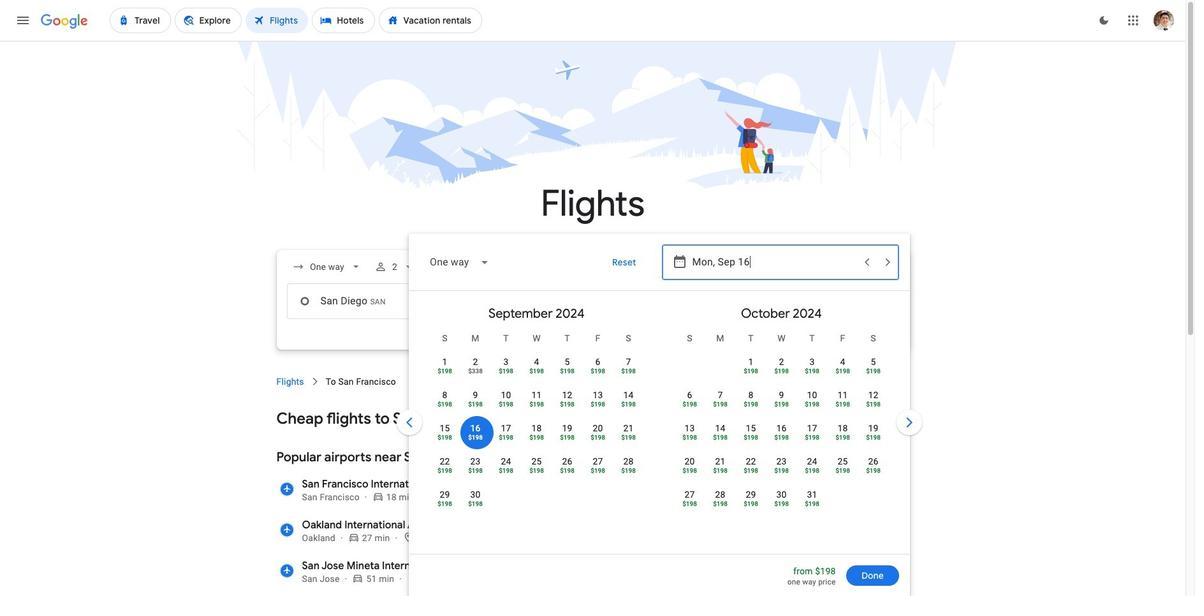 Task type: locate. For each thing, give the bounding box(es) containing it.
, 198 us dollars element for sun, oct 20 element
[[683, 468, 697, 474]]

, 198 us dollars element up 'thu, oct 24' element
[[805, 435, 820, 441]]

1 horizontal spatial distance to the center image
[[427, 491, 441, 502]]

sun, oct 27 element
[[685, 488, 695, 501]]

tue, oct 29 element
[[746, 488, 757, 501]]

mon, oct 7 element
[[718, 389, 723, 401]]

, 198 us dollars element up thu, oct 10 element on the right bottom
[[805, 368, 820, 375]]

fri, oct 11 element
[[838, 389, 848, 401]]

, 198 us dollars element for tue, sep 3 element
[[499, 368, 514, 375]]

wed, sep 25 element
[[532, 455, 542, 468]]

, 198 us dollars element up sun, sep 15 "element"
[[438, 401, 452, 408]]

, 198 us dollars element up sat, oct 26 element
[[867, 435, 881, 441]]

, 198 us dollars element up thu, sep 12 element at left
[[560, 368, 575, 375]]

, 198 us dollars element for sun, sep 1 element
[[438, 368, 452, 375]]

thu, oct 10 element
[[807, 389, 818, 401]]

, 198 us dollars element right sun, oct 27 element
[[713, 501, 728, 507]]

sun, oct 6 element
[[688, 389, 693, 401]]

mon, sep 23 element
[[471, 455, 481, 468]]

, 198 us dollars element for fri, sep 13 element
[[591, 401, 605, 408]]

, 198 us dollars element for tue, oct 1 element
[[744, 368, 759, 375]]

row up wed, oct 16 'element'
[[675, 383, 889, 419]]

Flight search field
[[266, 234, 925, 596]]

, 198 us dollars element for 'sat, oct 19' element
[[867, 435, 881, 441]]

, 198 us dollars element up wed, oct 16 'element'
[[775, 401, 789, 408]]

row group
[[414, 296, 659, 549], [659, 296, 905, 549]]

fri, oct 25 element
[[838, 455, 848, 468]]

0 horizontal spatial driving time image
[[353, 572, 367, 584]]

thu, sep 12 element
[[562, 389, 573, 401]]

, 198 us dollars element left the mon, oct 28 element
[[683, 501, 697, 507]]

fri, sep 6 element
[[596, 355, 601, 368]]

, 198 us dollars element up mon, oct 14 element
[[713, 401, 728, 408]]

, 198 us dollars element for wed, sep 4 element
[[530, 368, 544, 375]]

, 198 us dollars element up sun, oct 13 element at the right bottom of the page
[[683, 401, 697, 408]]

, 338 us dollars element
[[468, 368, 483, 375]]

, 198 us dollars element for mon, oct 14 element
[[713, 435, 728, 441]]

, 198 us dollars element for sat, sep 14 element
[[622, 401, 636, 408]]

tue, oct 1 element
[[749, 355, 754, 368]]

fri, oct 4 element
[[841, 355, 846, 368]]

distance to the center image
[[427, 491, 441, 502], [407, 572, 421, 584]]

mon, oct 28 element
[[716, 488, 726, 501]]

, 198 us dollars element for fri, oct 11 element
[[836, 401, 851, 408]]

mon, sep 2 element
[[473, 355, 478, 368]]

, 198 us dollars element up tue, sep 17 element in the left bottom of the page
[[499, 401, 514, 408]]

, 198 us dollars element up the wed, sep 18 'element'
[[530, 401, 544, 408]]

sun, sep 1 element
[[443, 355, 448, 368]]

, 198 us dollars element for thu, sep 12 element at left
[[560, 401, 575, 408]]

, 198 us dollars element for thu, oct 31 element on the bottom right of the page
[[805, 501, 820, 507]]

fri, sep 20 element
[[593, 422, 603, 435]]

sun, sep 29 element
[[440, 488, 450, 501]]

wed, oct 30 element
[[777, 488, 787, 501]]

fri, sep 13 element
[[593, 389, 603, 401]]

thu, sep 26 element
[[562, 455, 573, 468]]

sat, sep 21 element
[[624, 422, 634, 435]]

distance to the center image down sun, sep 22 element
[[427, 491, 441, 502]]

, 198 us dollars element for sat, sep 21 element at bottom
[[622, 435, 636, 441]]

0 vertical spatial distance to the center image
[[427, 491, 441, 502]]

, 198 us dollars element for tue, sep 17 element in the left bottom of the page
[[499, 435, 514, 441]]

row up wed, oct 30 element
[[675, 449, 889, 486]]

, 198 us dollars element up the mon, sep 16, departure date. element
[[468, 401, 483, 408]]

None field
[[420, 247, 500, 278], [287, 255, 367, 278], [420, 247, 500, 278], [287, 255, 367, 278]]

sat, oct 12 element
[[869, 389, 879, 401]]

1 vertical spatial distance to the center image
[[407, 572, 421, 584]]

row down the wed, sep 18 'element'
[[430, 449, 644, 486]]

, 198 us dollars element for "sat, oct 12" element
[[867, 401, 881, 408]]

, 198 us dollars element for thu, sep 19 element
[[560, 435, 575, 441]]

sun, oct 13 element
[[685, 422, 695, 435]]

, 198 us dollars element for fri, oct 4 element
[[836, 368, 851, 375]]

, 198 us dollars element for thu, oct 3 element
[[805, 368, 820, 375]]

, 198 us dollars element up sat, sep 28 element
[[622, 435, 636, 441]]

, 198 us dollars element up sun, oct 27 element
[[683, 468, 697, 474]]

, 198 us dollars element for tue, oct 22 element
[[744, 468, 759, 474]]

, 198 us dollars element up "wed, sep 25" element
[[530, 435, 544, 441]]

, 198 us dollars element for fri, sep 20 element
[[591, 435, 605, 441]]

, 198 us dollars element right tue, sep 24 element
[[530, 468, 544, 474]]

, 198 us dollars element up sun, oct 20 element
[[683, 435, 697, 441]]

, 198 us dollars element up thu, oct 17 element
[[805, 401, 820, 408]]

, 198 us dollars element up thu, oct 31 element on the bottom right of the page
[[805, 468, 820, 474]]

, 198 us dollars element up tue, oct 22 element
[[744, 435, 759, 441]]

, 198 us dollars element up tue, sep 24 element
[[499, 435, 514, 441]]

, 198 us dollars element right wed, oct 30 element
[[805, 501, 820, 507]]

, 198 us dollars element for wed, oct 9 element
[[775, 401, 789, 408]]

, 198 us dollars element right fri, oct 25 element
[[867, 468, 881, 474]]

, 198 us dollars element up mon, sep 30 element
[[468, 468, 483, 474]]

, 198 us dollars element right thu, sep 26 "element"
[[591, 468, 605, 474]]

, 198 us dollars element for wed, oct 23 element
[[775, 468, 789, 474]]

, 198 us dollars element up the sun, sep 29 element
[[438, 468, 452, 474]]

, 198 us dollars element up fri, oct 11 element
[[836, 368, 851, 375]]

, 198 us dollars element up mon, oct 21 "element"
[[713, 435, 728, 441]]

, 198 us dollars element up the sun, sep 8 element
[[438, 368, 452, 375]]

row
[[430, 345, 644, 386], [736, 345, 889, 386], [430, 383, 644, 419], [675, 383, 889, 419], [430, 416, 644, 452], [675, 416, 889, 452], [430, 449, 644, 486], [675, 449, 889, 486], [430, 482, 491, 519], [675, 482, 828, 519]]

, 198 us dollars element left mon, sep 30 element
[[438, 501, 452, 507]]

thu, sep 5 element
[[565, 355, 570, 368]]

wed, oct 16 element
[[777, 422, 787, 435]]

, 198 us dollars element up fri, sep 20 element
[[591, 401, 605, 408]]

1 horizontal spatial driving time image
[[372, 491, 387, 502]]

, 198 us dollars element up sat, sep 14 element
[[622, 368, 636, 375]]

Departure text field
[[693, 284, 856, 318]]

next image
[[894, 407, 925, 438]]

, 198 us dollars element up fri, oct 25 element
[[836, 435, 851, 441]]

tue, oct 22 element
[[746, 455, 757, 468]]

, 198 us dollars element for tue, oct 29 element
[[744, 501, 759, 507]]

, 198 us dollars element up fri, oct 18 "element"
[[836, 401, 851, 408]]

, 198 us dollars element for thu, oct 10 element on the right bottom
[[805, 401, 820, 408]]

, 198 us dollars element up tue, oct 29 element
[[744, 468, 759, 474]]

, 198 us dollars element up wed, sep 11 element
[[530, 368, 544, 375]]

, 198 us dollars element up wed, oct 30 element
[[775, 468, 789, 474]]

distance to the center image down distance to the center image
[[407, 572, 421, 584]]

wed, sep 4 element
[[534, 355, 540, 368]]

thu, oct 3 element
[[810, 355, 815, 368]]

0 horizontal spatial distance to the center image
[[407, 572, 421, 584]]

sun, sep 15 element
[[440, 422, 450, 435]]

, 198 us dollars element up 'sat, oct 19' element
[[867, 401, 881, 408]]

tue, sep 3 element
[[504, 355, 509, 368]]

, 198 us dollars element right tue, oct 29 element
[[775, 501, 789, 507]]

, 198 us dollars element up tue, sep 10 element
[[499, 368, 514, 375]]

, 198 us dollars element for the sun, sep 8 element
[[438, 401, 452, 408]]

, 198 us dollars element right mon, sep 23 element
[[499, 468, 514, 474]]

, 198 us dollars element for wed, oct 30 element
[[775, 501, 789, 507]]

grid
[[414, 296, 905, 562]]

row down sun, sep 22 element
[[430, 482, 491, 519]]

, 198 us dollars element up thu, sep 19 element
[[560, 401, 575, 408]]

mon, sep 16, departure date. element
[[471, 422, 481, 435]]

row up "wed, sep 25" element
[[430, 416, 644, 452]]

, 198 us dollars element for the sat, sep 7 element
[[622, 368, 636, 375]]

, 198 us dollars element up mon, sep 23 element
[[468, 435, 483, 441]]

, 198 us dollars element up wed, oct 9 element
[[775, 368, 789, 375]]

, 198 us dollars element up "sat, oct 12" element
[[867, 368, 881, 375]]

, 198 us dollars element up the mon, oct 28 element
[[713, 468, 728, 474]]

, 198 us dollars element up thu, sep 26 "element"
[[560, 435, 575, 441]]

, 198 us dollars element right the mon, oct 28 element
[[744, 501, 759, 507]]

, 198 us dollars element for mon, sep 23 element
[[468, 468, 483, 474]]

, 198 us dollars element for fri, oct 18 "element"
[[836, 435, 851, 441]]

, 198 us dollars element up wed, oct 23 element
[[775, 435, 789, 441]]

row down tue, oct 22 element
[[675, 482, 828, 519]]

, 198 us dollars element up tue, oct 8 element
[[744, 368, 759, 375]]

, 198 us dollars element up fri, sep 27 element
[[591, 435, 605, 441]]

, 198 us dollars element right 'thu, oct 24' element
[[836, 468, 851, 474]]

driving time image
[[372, 491, 387, 502], [353, 572, 367, 584]]

, 198 us dollars element up sat, sep 21 element at bottom
[[622, 401, 636, 408]]

, 198 us dollars element up fri, sep 13 element
[[591, 368, 605, 375]]

, 198 us dollars element right the sun, sep 29 element
[[468, 501, 483, 507]]

, 198 us dollars element up sun, sep 22 element
[[438, 435, 452, 441]]

, 198 us dollars element up tue, oct 15 'element'
[[744, 401, 759, 408]]

, 198 us dollars element right "wed, sep 25" element
[[560, 468, 575, 474]]

peak seasons section. image
[[630, 549, 671, 590]]

, 198 us dollars element right fri, sep 27 element
[[622, 468, 636, 474]]

, 198 us dollars element for "sun, oct 6" element
[[683, 401, 697, 408]]

None text field
[[287, 283, 467, 319]]

, 198 us dollars element
[[438, 368, 452, 375], [499, 368, 514, 375], [530, 368, 544, 375], [560, 368, 575, 375], [591, 368, 605, 375], [622, 368, 636, 375], [744, 368, 759, 375], [775, 368, 789, 375], [805, 368, 820, 375], [836, 368, 851, 375], [867, 368, 881, 375], [438, 401, 452, 408], [468, 401, 483, 408], [499, 401, 514, 408], [530, 401, 544, 408], [560, 401, 575, 408], [591, 401, 605, 408], [622, 401, 636, 408], [683, 401, 697, 408], [713, 401, 728, 408], [744, 401, 759, 408], [775, 401, 789, 408], [805, 401, 820, 408], [836, 401, 851, 408], [867, 401, 881, 408], [438, 435, 452, 441], [468, 435, 483, 441], [499, 435, 514, 441], [530, 435, 544, 441], [560, 435, 575, 441], [591, 435, 605, 441], [622, 435, 636, 441], [683, 435, 697, 441], [713, 435, 728, 441], [744, 435, 759, 441], [775, 435, 789, 441], [805, 435, 820, 441], [836, 435, 851, 441], [867, 435, 881, 441], [438, 468, 452, 474], [468, 468, 483, 474], [499, 468, 514, 474], [530, 468, 544, 474], [560, 468, 575, 474], [591, 468, 605, 474], [622, 468, 636, 474], [683, 468, 697, 474], [713, 468, 728, 474], [744, 468, 759, 474], [775, 468, 789, 474], [805, 468, 820, 474], [836, 468, 851, 474], [867, 468, 881, 474], [438, 501, 452, 507], [468, 501, 483, 507], [683, 501, 697, 507], [713, 501, 728, 507], [744, 501, 759, 507], [775, 501, 789, 507], [805, 501, 820, 507]]



Task type: vqa. For each thing, say whether or not it's contained in the screenshot.
Wed, Oct 2 element
yes



Task type: describe. For each thing, give the bounding box(es) containing it.
sat, sep 28 element
[[624, 455, 634, 468]]

mon, oct 21 element
[[716, 455, 726, 468]]

thu, oct 17 element
[[807, 422, 818, 435]]

, 198 us dollars element for sun, oct 27 element
[[683, 501, 697, 507]]

wed, oct 9 element
[[779, 389, 785, 401]]

tue, sep 10 element
[[501, 389, 511, 401]]

wed, oct 23 element
[[777, 455, 787, 468]]

sat, sep 14 element
[[624, 389, 634, 401]]

, 198 us dollars element for sun, sep 15 "element"
[[438, 435, 452, 441]]

, 198 us dollars element for sat, oct 5 element
[[867, 368, 881, 375]]

row up thu, oct 10 element on the right bottom
[[736, 345, 889, 386]]

, 198 us dollars element for the mon, sep 16, departure date. element
[[468, 435, 483, 441]]

sat, oct 19 element
[[869, 422, 879, 435]]

, 198 us dollars element for sat, sep 28 element
[[622, 468, 636, 474]]

fri, sep 27 element
[[593, 455, 603, 468]]

fri, oct 18 element
[[838, 422, 848, 435]]

row up wed, oct 23 element
[[675, 416, 889, 452]]

thu, sep 19 element
[[562, 422, 573, 435]]

, 198 us dollars element for fri, oct 25 element
[[836, 468, 851, 474]]

, 198 us dollars element for "wed, sep 25" element
[[530, 468, 544, 474]]

wed, oct 2 element
[[779, 355, 785, 368]]

mon, sep 9 element
[[473, 389, 478, 401]]

, 198 us dollars element for 'thu, oct 24' element
[[805, 468, 820, 474]]

thu, oct 31 element
[[807, 488, 818, 501]]

row up wed, sep 11 element
[[430, 345, 644, 386]]

, 198 us dollars element for thu, sep 5 element
[[560, 368, 575, 375]]

row up the wed, sep 18 'element'
[[430, 383, 644, 419]]

, 198 us dollars element for tue, sep 10 element
[[499, 401, 514, 408]]

, 198 us dollars element for mon, sep 9 element
[[468, 401, 483, 408]]

, 198 us dollars element for the sun, sep 29 element
[[438, 501, 452, 507]]

1 vertical spatial driving time image
[[353, 572, 367, 584]]

grid inside "flight" search box
[[414, 296, 905, 562]]

, 198 us dollars element for tue, oct 15 'element'
[[744, 435, 759, 441]]

mon, sep 30 element
[[471, 488, 481, 501]]

, 198 us dollars element for tue, oct 8 element
[[744, 401, 759, 408]]

, 198 us dollars element for sun, oct 13 element at the right bottom of the page
[[683, 435, 697, 441]]

mon, oct 14 element
[[716, 422, 726, 435]]

0 vertical spatial driving time image
[[372, 491, 387, 502]]

, 198 us dollars element for the wed, sep 18 'element'
[[530, 435, 544, 441]]

, 198 us dollars element for the mon, oct 28 element
[[713, 501, 728, 507]]

main menu image
[[15, 13, 31, 28]]

, 198 us dollars element for thu, oct 17 element
[[805, 435, 820, 441]]

, 198 us dollars element for mon, oct 7 element
[[713, 401, 728, 408]]

tue, oct 15 element
[[746, 422, 757, 435]]

Departure text field
[[693, 245, 856, 279]]

sat, oct 5 element
[[871, 355, 876, 368]]

sat, sep 7 element
[[626, 355, 631, 368]]

, 198 us dollars element for wed, oct 2 element
[[775, 368, 789, 375]]

, 198 us dollars element for fri, sep 27 element
[[591, 468, 605, 474]]

driving time image
[[348, 532, 362, 543]]

, 198 us dollars element for sun, sep 22 element
[[438, 468, 452, 474]]

, 198 us dollars element for wed, sep 11 element
[[530, 401, 544, 408]]

, 198 us dollars element for mon, sep 30 element
[[468, 501, 483, 507]]

, 198 us dollars element for wed, oct 16 'element'
[[775, 435, 789, 441]]

1 row group from the left
[[414, 296, 659, 549]]

distance to the center image
[[403, 532, 417, 543]]

, 198 us dollars element for mon, oct 21 "element"
[[713, 468, 728, 474]]

wed, sep 11 element
[[532, 389, 542, 401]]

sun, oct 20 element
[[685, 455, 695, 468]]

sun, sep 22 element
[[440, 455, 450, 468]]

, 198 us dollars element for tue, sep 24 element
[[499, 468, 514, 474]]

tue, sep 17 element
[[501, 422, 511, 435]]

previous image
[[394, 407, 425, 438]]

2 row group from the left
[[659, 296, 905, 549]]

, 198 us dollars element for sat, oct 26 element
[[867, 468, 881, 474]]

thu, oct 24 element
[[807, 455, 818, 468]]

sun, sep 8 element
[[443, 389, 448, 401]]

tue, oct 8 element
[[749, 389, 754, 401]]

change appearance image
[[1089, 5, 1120, 36]]

wed, sep 18 element
[[532, 422, 542, 435]]

, 198 us dollars element for thu, sep 26 "element"
[[560, 468, 575, 474]]

tue, sep 24 element
[[501, 455, 511, 468]]

sat, oct 26 element
[[869, 455, 879, 468]]

, 198 us dollars element for fri, sep 6 element
[[591, 368, 605, 375]]



